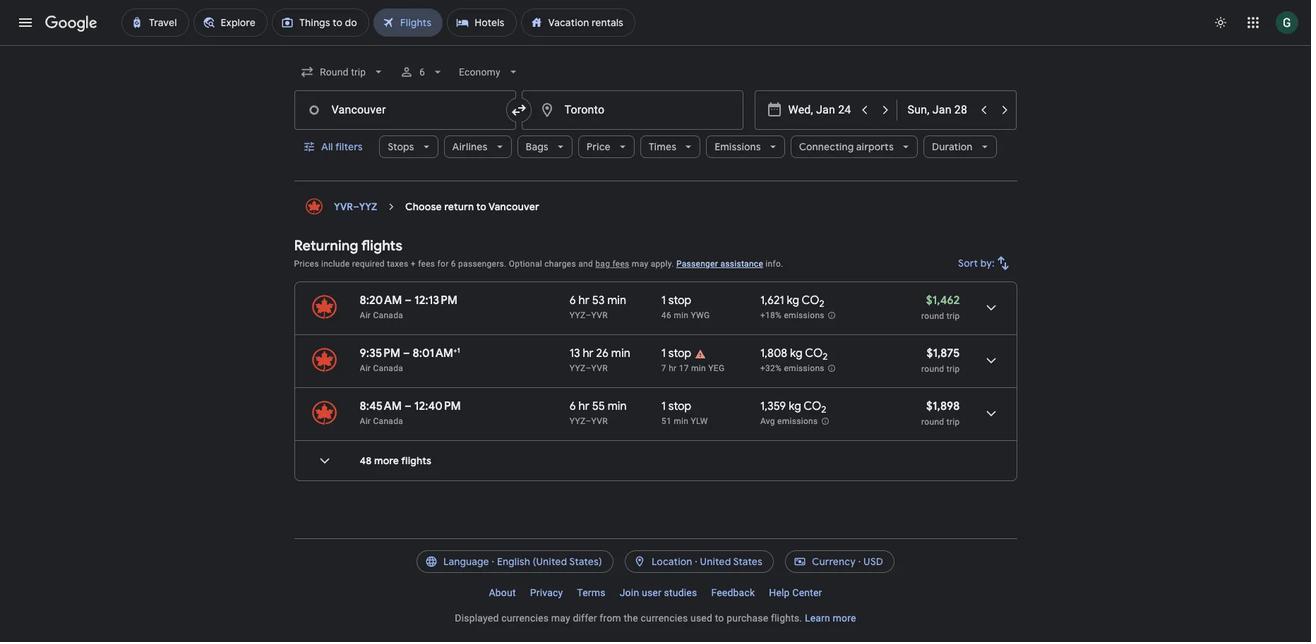 Task type: describe. For each thing, give the bounding box(es) containing it.
airlines button
[[444, 130, 512, 164]]

1 stop 46 min ywg
[[662, 294, 710, 321]]

all
[[321, 141, 333, 153]]

1,359
[[761, 400, 786, 414]]

canada for 8:45 am
[[373, 417, 403, 427]]

hr for 53
[[579, 294, 590, 308]]

required
[[352, 259, 385, 269]]

(united
[[533, 556, 567, 569]]

48
[[360, 455, 372, 468]]

min for 53
[[608, 294, 627, 308]]

used
[[691, 613, 713, 624]]

passengers.
[[458, 259, 507, 269]]

bag fees button
[[596, 259, 630, 269]]

1,621 kg co 2
[[761, 294, 825, 310]]

duration
[[932, 141, 973, 153]]

prices include required taxes + fees for 6 passengers. optional charges and bag fees may apply. passenger assistance
[[294, 259, 764, 269]]

yvr for 12:13 pm
[[592, 311, 608, 321]]

kg for 1,621
[[787, 294, 799, 308]]

avg
[[761, 417, 775, 427]]

prices
[[294, 259, 319, 269]]

flight details. leaves toronto pearson international airport at 8:45 am on sunday, january 28 and arrives at vancouver international airport at 12:40 pm on sunday, january 28. image
[[974, 397, 1008, 431]]

trip for $1,462
[[947, 311, 960, 321]]

emissions for 1,359
[[778, 417, 818, 427]]

8:20 am
[[360, 294, 402, 308]]

– up returning flights
[[353, 201, 359, 213]]

1 vertical spatial more
[[833, 613, 856, 624]]

55
[[592, 400, 605, 414]]

air canada
[[360, 364, 403, 374]]

1875 US dollars text field
[[927, 347, 960, 361]]

1 stop flight. element for 6 hr 55 min
[[662, 400, 692, 416]]

returning flights main content
[[294, 193, 1017, 493]]

2 for 1,621
[[820, 298, 825, 310]]

min for 46
[[674, 311, 689, 321]]

states
[[733, 556, 763, 569]]

min for 17
[[691, 364, 706, 374]]

1 for 1 stop
[[662, 347, 666, 361]]

terms
[[577, 588, 606, 599]]

Arrival time: 12:13 PM. text field
[[415, 294, 458, 308]]

+18% emissions
[[761, 311, 825, 321]]

displayed currencies may differ from the currencies used to purchase flights. learn more
[[455, 613, 856, 624]]

min for 26
[[611, 347, 630, 361]]

2 air from the top
[[360, 364, 371, 374]]

yvr for 8:01 am
[[592, 364, 608, 374]]

stops
[[388, 141, 414, 153]]

optional
[[509, 259, 542, 269]]

1 vertical spatial flights
[[401, 455, 432, 468]]

sort
[[958, 257, 978, 270]]

the
[[624, 613, 638, 624]]

help center link
[[762, 582, 829, 605]]

passenger assistance button
[[676, 259, 764, 269]]

1 currencies from the left
[[502, 613, 549, 624]]

feedback link
[[704, 582, 762, 605]]

1 stop 51 min ylw
[[662, 400, 708, 427]]

stop for 1 stop
[[669, 347, 692, 361]]

yyz up returning flights
[[359, 201, 377, 213]]

times
[[649, 141, 677, 153]]

price
[[587, 141, 611, 153]]

connecting
[[799, 141, 854, 153]]

location
[[652, 556, 692, 569]]

privacy
[[530, 588, 563, 599]]

13 hr 26 min yyz – yvr
[[570, 347, 630, 374]]

Arrival time: 8:01 AM on  Monday, January 29. text field
[[413, 346, 460, 361]]

yvr for 12:40 pm
[[592, 417, 608, 427]]

kg for 1,808
[[790, 347, 803, 361]]

more inside returning flights main content
[[374, 455, 399, 468]]

hr for 26
[[583, 347, 594, 361]]

about link
[[482, 582, 523, 605]]

layover (1 of 1) is a 46 min layover at winnipeg richardson international airport in winnipeg. element
[[662, 310, 753, 321]]

+ inside 9:35 pm – 8:01 am + 1
[[453, 346, 457, 355]]

layover (1 of 1) is a 51 min layover at kelowna international airport in kelowna. element
[[662, 416, 753, 427]]

– inside "8:20 am – 12:13 pm air canada"
[[405, 294, 412, 308]]

Departure time: 9:35 PM. text field
[[360, 347, 400, 361]]

1,621
[[761, 294, 784, 308]]

1 inside 9:35 pm – 8:01 am + 1
[[457, 346, 460, 355]]

0 vertical spatial +
[[411, 259, 416, 269]]

Departure time: 8:45 AM. text field
[[360, 400, 402, 414]]

9:35 pm
[[360, 347, 400, 361]]

6 for 6 hr 55 min yyz – yvr
[[570, 400, 576, 414]]

1 stop
[[662, 347, 692, 361]]

all filters
[[321, 141, 362, 153]]

total duration 13 hr 26 min. element
[[570, 347, 662, 363]]

center
[[793, 588, 822, 599]]

6 button
[[394, 55, 450, 89]]

usd
[[864, 556, 884, 569]]

flights.
[[771, 613, 802, 624]]

none text field inside search box
[[294, 90, 516, 130]]

stop for 1 stop 46 min ywg
[[669, 294, 692, 308]]

currency
[[812, 556, 856, 569]]

sort by: button
[[953, 246, 1017, 280]]

round for $1,462
[[922, 311, 945, 321]]

and
[[579, 259, 593, 269]]

by:
[[981, 257, 995, 270]]

1898 US dollars text field
[[927, 400, 960, 414]]

Arrival time: 12:40 PM. text field
[[414, 400, 461, 414]]

$1,875
[[927, 347, 960, 361]]

price button
[[578, 130, 635, 164]]

duration button
[[924, 130, 997, 164]]

12:13 pm
[[415, 294, 458, 308]]

1462 US dollars text field
[[926, 294, 960, 308]]

filters
[[335, 141, 362, 153]]

Departure text field
[[789, 91, 853, 129]]

1,808 kg co 2
[[761, 347, 828, 363]]

trip for $1,875
[[947, 364, 960, 374]]

2 for 1,359
[[822, 404, 827, 416]]

Departure time: 8:20 AM. text field
[[360, 294, 402, 308]]

canada for 8:20 am
[[373, 311, 403, 321]]

$1,898 round trip
[[922, 400, 960, 427]]

– inside 8:45 am – 12:40 pm air canada
[[405, 400, 412, 414]]

6 hr 55 min yyz – yvr
[[570, 400, 627, 427]]

help
[[769, 588, 790, 599]]

– inside 13 hr 26 min yyz – yvr
[[586, 364, 592, 374]]

co for 1,359
[[804, 400, 822, 414]]

united
[[700, 556, 731, 569]]

return
[[445, 201, 474, 213]]

emissions
[[715, 141, 761, 153]]

1 vertical spatial may
[[551, 613, 570, 624]]

13
[[570, 347, 580, 361]]

1 fees from the left
[[418, 259, 435, 269]]

airlines
[[452, 141, 488, 153]]

returning
[[294, 237, 358, 255]]

yyz for 12:40 pm
[[570, 417, 586, 427]]

air for 8:45 am
[[360, 417, 371, 427]]

– inside 6 hr 55 min yyz – yvr
[[586, 417, 592, 427]]

17
[[679, 364, 689, 374]]

english
[[497, 556, 531, 569]]

leaves toronto pearson international airport at 9:35 pm on sunday, january 28 and arrives at vancouver international airport at 8:01 am on monday, january 29. element
[[360, 346, 460, 361]]

hr for 17
[[669, 364, 677, 374]]

learn
[[805, 613, 830, 624]]

min for 51
[[674, 417, 689, 427]]



Task type: vqa. For each thing, say whether or not it's contained in the screenshot.
Wal-Mart, 1901 Tchoupitoulas St, New Orleans, LA 70130 field
no



Task type: locate. For each thing, give the bounding box(es) containing it.
yyz for 8:01 am
[[570, 364, 586, 374]]

yvr down the 55
[[592, 417, 608, 427]]

stop inside 1 stop 51 min ylw
[[669, 400, 692, 414]]

0 vertical spatial kg
[[787, 294, 799, 308]]

trip down "$1,875" text box
[[947, 364, 960, 374]]

apply.
[[651, 259, 674, 269]]

1 stop flight. element up '17'
[[662, 347, 692, 363]]

1 vertical spatial 2
[[823, 351, 828, 363]]

1 vertical spatial trip
[[947, 364, 960, 374]]

6 for 6 hr 53 min yyz – yvr
[[570, 294, 576, 308]]

1
[[662, 294, 666, 308], [457, 346, 460, 355], [662, 347, 666, 361], [662, 400, 666, 414]]

leaves toronto pearson international airport at 8:20 am on sunday, january 28 and arrives at vancouver international airport at 12:13 pm on sunday, january 28. element
[[360, 294, 458, 308]]

0 vertical spatial air
[[360, 311, 371, 321]]

currencies down privacy
[[502, 613, 549, 624]]

kg up +32% emissions on the bottom of the page
[[790, 347, 803, 361]]

0 horizontal spatial may
[[551, 613, 570, 624]]

$1,462
[[926, 294, 960, 308]]

2 stop from the top
[[669, 347, 692, 361]]

total duration 6 hr 55 min. element
[[570, 400, 662, 416]]

0 horizontal spatial to
[[477, 201, 487, 213]]

kg inside 1,621 kg co 2
[[787, 294, 799, 308]]

yvr down 26
[[592, 364, 608, 374]]

hr inside 13 hr 26 min yyz – yvr
[[583, 347, 594, 361]]

2 vertical spatial co
[[804, 400, 822, 414]]

united states
[[700, 556, 763, 569]]

6 inside 6 hr 55 min yyz – yvr
[[570, 400, 576, 414]]

– down total duration 6 hr 55 min. element
[[586, 417, 592, 427]]

– right "9:35 pm" 'text box' on the bottom of page
[[403, 347, 410, 361]]

48 more flights image
[[308, 444, 341, 478]]

min right '17'
[[691, 364, 706, 374]]

yyz inside the 6 hr 53 min yyz – yvr
[[570, 311, 586, 321]]

air inside 8:45 am – 12:40 pm air canada
[[360, 417, 371, 427]]

flights up required
[[361, 237, 403, 255]]

kg for 1,359
[[789, 400, 801, 414]]

1 horizontal spatial fees
[[613, 259, 630, 269]]

hr
[[579, 294, 590, 308], [583, 347, 594, 361], [669, 364, 677, 374], [579, 400, 590, 414]]

0 horizontal spatial more
[[374, 455, 399, 468]]

more right 48
[[374, 455, 399, 468]]

round for $1,875
[[922, 364, 945, 374]]

12:40 pm
[[414, 400, 461, 414]]

– inside 9:35 pm – 8:01 am + 1
[[403, 347, 410, 361]]

0 horizontal spatial fees
[[418, 259, 435, 269]]

1 trip from the top
[[947, 311, 960, 321]]

0 vertical spatial emissions
[[784, 311, 825, 321]]

avg emissions
[[761, 417, 818, 427]]

+ down 12:13 pm
[[453, 346, 457, 355]]

1 for 1 stop 51 min ylw
[[662, 400, 666, 414]]

round down "$1,875" text box
[[922, 364, 945, 374]]

min right 53
[[608, 294, 627, 308]]

1 up 7
[[662, 347, 666, 361]]

leaves toronto pearson international airport at 8:45 am on sunday, january 28 and arrives at vancouver international airport at 12:40 pm on sunday, january 28. element
[[360, 400, 461, 414]]

1 horizontal spatial to
[[715, 613, 724, 624]]

+32% emissions
[[761, 364, 825, 374]]

yvr
[[334, 201, 353, 213], [592, 311, 608, 321], [592, 364, 608, 374], [592, 417, 608, 427]]

– right "8:20 am"
[[405, 294, 412, 308]]

48 more flights
[[360, 455, 432, 468]]

air down 8:45 am
[[360, 417, 371, 427]]

min right 26
[[611, 347, 630, 361]]

1 horizontal spatial may
[[632, 259, 649, 269]]

– right 8:45 am
[[405, 400, 412, 414]]

1 canada from the top
[[373, 311, 403, 321]]

Return text field
[[908, 91, 973, 129]]

2 right 1,359
[[822, 404, 827, 416]]

min inside 1 stop 51 min ylw
[[674, 417, 689, 427]]

trip inside $1,875 round trip
[[947, 364, 960, 374]]

assistance
[[721, 259, 764, 269]]

emissions for 1,621
[[784, 311, 825, 321]]

times button
[[640, 130, 701, 164]]

hr right 13
[[583, 347, 594, 361]]

round down 1898 us dollars text box
[[922, 417, 945, 427]]

more
[[374, 455, 399, 468], [833, 613, 856, 624]]

1 horizontal spatial more
[[833, 613, 856, 624]]

fees right 'bag'
[[613, 259, 630, 269]]

min right "46"
[[674, 311, 689, 321]]

1 vertical spatial co
[[805, 347, 823, 361]]

stop inside 'element'
[[669, 347, 692, 361]]

yvr up returning flights
[[334, 201, 353, 213]]

stop up '17'
[[669, 347, 692, 361]]

fees
[[418, 259, 435, 269], [613, 259, 630, 269]]

0 vertical spatial canada
[[373, 311, 403, 321]]

yvr down 53
[[592, 311, 608, 321]]

min right the 55
[[608, 400, 627, 414]]

round for $1,898
[[922, 417, 945, 427]]

2 vertical spatial round
[[922, 417, 945, 427]]

ylw
[[691, 417, 708, 427]]

co inside 1,359 kg co 2
[[804, 400, 822, 414]]

2 inside 1,621 kg co 2
[[820, 298, 825, 310]]

bags button
[[517, 130, 573, 164]]

trip inside $1,898 round trip
[[947, 417, 960, 427]]

feedback
[[711, 588, 755, 599]]

6
[[419, 66, 425, 78], [451, 259, 456, 269], [570, 294, 576, 308], [570, 400, 576, 414]]

airports
[[857, 141, 894, 153]]

states)
[[569, 556, 602, 569]]

6 inside popup button
[[419, 66, 425, 78]]

yyz down 13
[[570, 364, 586, 374]]

6 inside the 6 hr 53 min yyz – yvr
[[570, 294, 576, 308]]

8:20 am – 12:13 pm air canada
[[360, 294, 458, 321]]

air down "9:35 pm" 'text box' on the bottom of page
[[360, 364, 371, 374]]

3 round from the top
[[922, 417, 945, 427]]

None field
[[294, 59, 391, 85], [453, 59, 526, 85], [294, 59, 391, 85], [453, 59, 526, 85]]

– down total duration 13 hr 26 min. element
[[586, 364, 592, 374]]

to right return
[[477, 201, 487, 213]]

air for 8:20 am
[[360, 311, 371, 321]]

sort by:
[[958, 257, 995, 270]]

0 horizontal spatial +
[[411, 259, 416, 269]]

0 vertical spatial more
[[374, 455, 399, 468]]

studies
[[664, 588, 697, 599]]

53
[[592, 294, 605, 308]]

2 vertical spatial emissions
[[778, 417, 818, 427]]

2 1 stop flight. element from the top
[[662, 347, 692, 363]]

round inside $1,875 round trip
[[922, 364, 945, 374]]

canada down 8:45 am text field
[[373, 417, 403, 427]]

swap origin and destination. image
[[510, 102, 527, 119]]

learn more link
[[805, 613, 856, 624]]

may left 'apply.'
[[632, 259, 649, 269]]

0 vertical spatial 1 stop flight. element
[[662, 294, 692, 310]]

yyz down total duration 6 hr 55 min. element
[[570, 417, 586, 427]]

stops button
[[379, 130, 438, 164]]

– inside the 6 hr 53 min yyz – yvr
[[586, 311, 592, 321]]

1 inside 1 stop 46 min ywg
[[662, 294, 666, 308]]

2 vertical spatial air
[[360, 417, 371, 427]]

1 inside 'element'
[[662, 347, 666, 361]]

user
[[642, 588, 662, 599]]

yvr – yyz
[[334, 201, 377, 213]]

all filters button
[[294, 130, 374, 164]]

8:45 am – 12:40 pm air canada
[[360, 400, 461, 427]]

3 1 stop flight. element from the top
[[662, 400, 692, 416]]

flight details. leaves toronto pearson international airport at 9:35 pm on sunday, january 28 and arrives at vancouver international airport at 8:01 am on monday, january 29. image
[[974, 344, 1008, 378]]

round down $1,462
[[922, 311, 945, 321]]

1 stop flight. element up 51
[[662, 400, 692, 416]]

1 vertical spatial 1 stop flight. element
[[662, 347, 692, 363]]

co for 1,808
[[805, 347, 823, 361]]

None text field
[[294, 90, 516, 130]]

1 inside 1 stop 51 min ylw
[[662, 400, 666, 414]]

canada
[[373, 311, 403, 321], [373, 364, 403, 374], [373, 417, 403, 427]]

$1,462 round trip
[[922, 294, 960, 321]]

choose
[[405, 201, 442, 213]]

terms link
[[570, 582, 613, 605]]

– down total duration 6 hr 53 min. 'element'
[[586, 311, 592, 321]]

privacy link
[[523, 582, 570, 605]]

may
[[632, 259, 649, 269], [551, 613, 570, 624]]

26
[[596, 347, 609, 361]]

more right learn
[[833, 613, 856, 624]]

6 hr 53 min yyz – yvr
[[570, 294, 627, 321]]

1 vertical spatial to
[[715, 613, 724, 624]]

2 vertical spatial 1 stop flight. element
[[662, 400, 692, 416]]

8:01 am
[[413, 347, 453, 361]]

6 for 6
[[419, 66, 425, 78]]

1 for 1 stop 46 min ywg
[[662, 294, 666, 308]]

3 trip from the top
[[947, 417, 960, 427]]

1 horizontal spatial currencies
[[641, 613, 688, 624]]

2 vertical spatial trip
[[947, 417, 960, 427]]

1 stop flight. element
[[662, 294, 692, 310], [662, 347, 692, 363], [662, 400, 692, 416]]

1 up 51
[[662, 400, 666, 414]]

2 inside 1,808 kg co 2
[[823, 351, 828, 363]]

co up +32% emissions on the bottom of the page
[[805, 347, 823, 361]]

7
[[662, 364, 667, 374]]

2 vertical spatial kg
[[789, 400, 801, 414]]

0 vertical spatial trip
[[947, 311, 960, 321]]

charges
[[545, 259, 576, 269]]

1 vertical spatial stop
[[669, 347, 692, 361]]

co for 1,621
[[802, 294, 820, 308]]

2
[[820, 298, 825, 310], [823, 351, 828, 363], [822, 404, 827, 416]]

air
[[360, 311, 371, 321], [360, 364, 371, 374], [360, 417, 371, 427]]

currencies down join user studies link
[[641, 613, 688, 624]]

total duration 6 hr 53 min. element
[[570, 294, 662, 310]]

change appearance image
[[1204, 6, 1238, 40]]

min right 51
[[674, 417, 689, 427]]

stop up 51
[[669, 400, 692, 414]]

1 round from the top
[[922, 311, 945, 321]]

none search field containing all filters
[[294, 55, 1017, 182]]

0 vertical spatial to
[[477, 201, 487, 213]]

air inside "8:20 am – 12:13 pm air canada"
[[360, 311, 371, 321]]

2 vertical spatial canada
[[373, 417, 403, 427]]

trip down 1898 us dollars text box
[[947, 417, 960, 427]]

min inside the 6 hr 53 min yyz – yvr
[[608, 294, 627, 308]]

flights
[[361, 237, 403, 255], [401, 455, 432, 468]]

2 trip from the top
[[947, 364, 960, 374]]

emissions down 1,621 kg co 2
[[784, 311, 825, 321]]

join user studies
[[620, 588, 697, 599]]

stop up "46"
[[669, 294, 692, 308]]

1 vertical spatial kg
[[790, 347, 803, 361]]

1,359 kg co 2
[[761, 400, 827, 416]]

kg inside 1,359 kg co 2
[[789, 400, 801, 414]]

hr inside 6 hr 55 min yyz – yvr
[[579, 400, 590, 414]]

2 currencies from the left
[[641, 613, 688, 624]]

0 vertical spatial co
[[802, 294, 820, 308]]

purchase
[[727, 613, 769, 624]]

canada inside "8:20 am – 12:13 pm air canada"
[[373, 311, 403, 321]]

min inside 13 hr 26 min yyz – yvr
[[611, 347, 630, 361]]

1 1 stop flight. element from the top
[[662, 294, 692, 310]]

bag
[[596, 259, 610, 269]]

0 vertical spatial flights
[[361, 237, 403, 255]]

kg up the avg emissions
[[789, 400, 801, 414]]

3 air from the top
[[360, 417, 371, 427]]

$1,898
[[927, 400, 960, 414]]

stop for 1 stop 51 min ylw
[[669, 400, 692, 414]]

+32%
[[761, 364, 782, 374]]

from
[[600, 613, 621, 624]]

2 canada from the top
[[373, 364, 403, 374]]

canada down departure time: 8:20 am. text field
[[373, 311, 403, 321]]

canada down "9:35 pm" 'text box' on the bottom of page
[[373, 364, 403, 374]]

kg
[[787, 294, 799, 308], [790, 347, 803, 361], [789, 400, 801, 414]]

yvr inside 13 hr 26 min yyz – yvr
[[592, 364, 608, 374]]

connecting airports
[[799, 141, 894, 153]]

layover (1 of 1) is a 7 hr 17 min overnight layover at edmonton international airport in edmonton. element
[[662, 363, 753, 374]]

yvr inside 6 hr 55 min yyz – yvr
[[592, 417, 608, 427]]

hr right 7
[[669, 364, 677, 374]]

min inside 6 hr 55 min yyz – yvr
[[608, 400, 627, 414]]

trip for $1,898
[[947, 417, 960, 427]]

2 vertical spatial stop
[[669, 400, 692, 414]]

may inside returning flights main content
[[632, 259, 649, 269]]

None search field
[[294, 55, 1017, 182]]

hr for 55
[[579, 400, 590, 414]]

main menu image
[[17, 14, 34, 31]]

to inside returning flights main content
[[477, 201, 487, 213]]

include
[[321, 259, 350, 269]]

english (united states)
[[497, 556, 602, 569]]

yyz for 12:13 pm
[[570, 311, 586, 321]]

1 vertical spatial air
[[360, 364, 371, 374]]

yyz inside 6 hr 55 min yyz – yvr
[[570, 417, 586, 427]]

about
[[489, 588, 516, 599]]

trip down $1,462
[[947, 311, 960, 321]]

fees left the for
[[418, 259, 435, 269]]

kg up +18% emissions
[[787, 294, 799, 308]]

min for 55
[[608, 400, 627, 414]]

1 stop flight. element up "46"
[[662, 294, 692, 310]]

ywg
[[691, 311, 710, 321]]

1 right the 8:01 am
[[457, 346, 460, 355]]

passenger
[[676, 259, 718, 269]]

displayed
[[455, 613, 499, 624]]

flights down 8:45 am – 12:40 pm air canada
[[401, 455, 432, 468]]

canada inside 8:45 am – 12:40 pm air canada
[[373, 417, 403, 427]]

yyz up 13
[[570, 311, 586, 321]]

0 vertical spatial round
[[922, 311, 945, 321]]

co up the avg emissions
[[804, 400, 822, 414]]

+
[[411, 259, 416, 269], [453, 346, 457, 355]]

yyz inside 13 hr 26 min yyz – yvr
[[570, 364, 586, 374]]

0 vertical spatial may
[[632, 259, 649, 269]]

8:45 am
[[360, 400, 402, 414]]

hr left 53
[[579, 294, 590, 308]]

0 vertical spatial stop
[[669, 294, 692, 308]]

3 stop from the top
[[669, 400, 692, 414]]

2 round from the top
[[922, 364, 945, 374]]

min
[[608, 294, 627, 308], [674, 311, 689, 321], [611, 347, 630, 361], [691, 364, 706, 374], [608, 400, 627, 414], [674, 417, 689, 427]]

air down "8:20 am"
[[360, 311, 371, 321]]

join user studies link
[[613, 582, 704, 605]]

2 up +32% emissions on the bottom of the page
[[823, 351, 828, 363]]

to right used
[[715, 613, 724, 624]]

9:35 pm – 8:01 am + 1
[[360, 346, 460, 361]]

stop
[[669, 294, 692, 308], [669, 347, 692, 361], [669, 400, 692, 414]]

1 vertical spatial +
[[453, 346, 457, 355]]

1 vertical spatial emissions
[[784, 364, 825, 374]]

yyz
[[359, 201, 377, 213], [570, 311, 586, 321], [570, 364, 586, 374], [570, 417, 586, 427]]

2 vertical spatial 2
[[822, 404, 827, 416]]

hr inside the 6 hr 53 min yyz – yvr
[[579, 294, 590, 308]]

2 inside 1,359 kg co 2
[[822, 404, 827, 416]]

co inside 1,808 kg co 2
[[805, 347, 823, 361]]

1 stop from the top
[[669, 294, 692, 308]]

0 vertical spatial 2
[[820, 298, 825, 310]]

min inside 1 stop 46 min ywg
[[674, 311, 689, 321]]

3 canada from the top
[[373, 417, 403, 427]]

kg inside 1,808 kg co 2
[[790, 347, 803, 361]]

emissions down 1,359 kg co 2
[[778, 417, 818, 427]]

0 horizontal spatial currencies
[[502, 613, 549, 624]]

stop inside 1 stop 46 min ywg
[[669, 294, 692, 308]]

co inside 1,621 kg co 2
[[802, 294, 820, 308]]

1 vertical spatial canada
[[373, 364, 403, 374]]

may left 'differ'
[[551, 613, 570, 624]]

1 up "46"
[[662, 294, 666, 308]]

1 air from the top
[[360, 311, 371, 321]]

1 vertical spatial round
[[922, 364, 945, 374]]

round inside the "$1,462 round trip"
[[922, 311, 945, 321]]

1 horizontal spatial +
[[453, 346, 457, 355]]

flight details. leaves toronto pearson international airport at 8:20 am on sunday, january 28 and arrives at vancouver international airport at 12:13 pm on sunday, january 28. image
[[974, 291, 1008, 325]]

choose return to vancouver
[[405, 201, 539, 213]]

emissions for 1,808
[[784, 364, 825, 374]]

co up +18% emissions
[[802, 294, 820, 308]]

2 for 1,808
[[823, 351, 828, 363]]

round inside $1,898 round trip
[[922, 417, 945, 427]]

2 fees from the left
[[613, 259, 630, 269]]

2 up +18% emissions
[[820, 298, 825, 310]]

for
[[438, 259, 449, 269]]

+ right taxes
[[411, 259, 416, 269]]

vancouver
[[489, 201, 539, 213]]

trip inside the "$1,462 round trip"
[[947, 311, 960, 321]]

yvr inside the 6 hr 53 min yyz – yvr
[[592, 311, 608, 321]]

1 stop flight. element for 6 hr 53 min
[[662, 294, 692, 310]]

None text field
[[522, 90, 743, 130]]

emissions down 1,808 kg co 2
[[784, 364, 825, 374]]

yeg
[[709, 364, 725, 374]]

hr left the 55
[[579, 400, 590, 414]]



